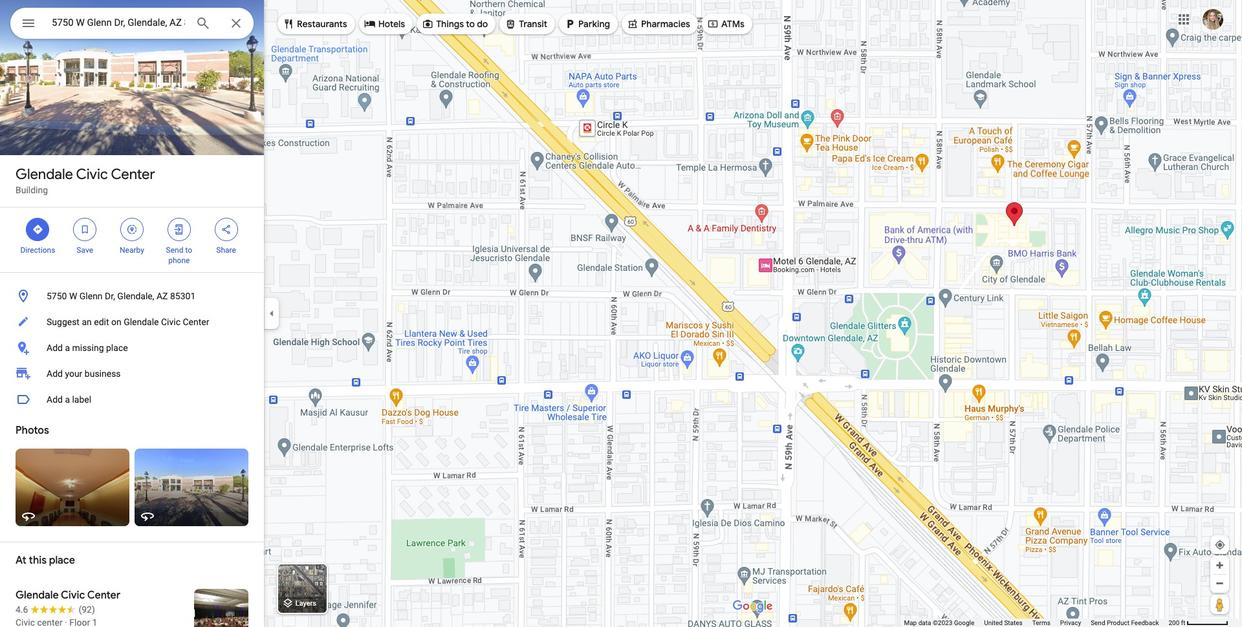 Task type: locate. For each thing, give the bounding box(es) containing it.
send up phone
[[166, 246, 183, 255]]

united states button
[[984, 619, 1023, 628]]

0 vertical spatial glendale
[[16, 166, 73, 184]]

layers
[[295, 600, 316, 608]]

1 vertical spatial glendale
[[124, 317, 159, 327]]

glendale inside glendale civic center building
[[16, 166, 73, 184]]

glendale up 4.6 at the bottom
[[16, 589, 59, 602]]

85301
[[170, 291, 196, 301]]

2 vertical spatial civic
[[61, 589, 85, 602]]

1 add from the top
[[47, 343, 63, 353]]

do
[[477, 18, 488, 30]]

civic inside glendale civic center building
[[76, 166, 108, 184]]

1 vertical spatial a
[[65, 395, 70, 405]]

place down on
[[106, 343, 128, 353]]

200 ft button
[[1169, 620, 1229, 627]]

 hotels
[[364, 16, 405, 31]]

w
[[69, 291, 77, 301]]

1 horizontal spatial to
[[466, 18, 475, 30]]

center down "85301"
[[183, 317, 209, 327]]


[[707, 16, 719, 31]]

0 vertical spatial center
[[111, 166, 155, 184]]

1 vertical spatial civic
[[161, 317, 181, 327]]

1 vertical spatial to
[[185, 246, 192, 255]]

2 vertical spatial glendale
[[16, 589, 59, 602]]

pharmacies
[[641, 18, 690, 30]]


[[627, 16, 638, 31]]

transit
[[519, 18, 547, 30]]

send
[[166, 246, 183, 255], [1091, 620, 1105, 627]]

1 vertical spatial send
[[1091, 620, 1105, 627]]

2 vertical spatial center
[[87, 589, 120, 602]]

glendale for glendale civic center
[[16, 589, 59, 602]]

civic for glendale civic center
[[61, 589, 85, 602]]

a left label
[[65, 395, 70, 405]]

center for glendale civic center
[[87, 589, 120, 602]]

a for label
[[65, 395, 70, 405]]

center up the (92)
[[87, 589, 120, 602]]

to
[[466, 18, 475, 30], [185, 246, 192, 255]]

send for send product feedback
[[1091, 620, 1105, 627]]

5750 w glenn dr, glendale, az 85301
[[47, 291, 196, 301]]


[[79, 223, 91, 237]]

add
[[47, 343, 63, 353], [47, 369, 63, 379], [47, 395, 63, 405]]

2 add from the top
[[47, 369, 63, 379]]

map
[[904, 620, 917, 627]]

None field
[[52, 15, 185, 30]]

 button
[[10, 8, 47, 41]]

google account: michelle dermenjian  
(michelle.dermenjian@adept.ai) image
[[1203, 9, 1223, 30]]

privacy button
[[1060, 619, 1081, 628]]

add your business link
[[0, 361, 264, 387]]

5750 W Glenn Dr, Glendale, AZ 85301 field
[[10, 8, 254, 39]]

to left do
[[466, 18, 475, 30]]

a left "missing"
[[65, 343, 70, 353]]

0 vertical spatial to
[[466, 18, 475, 30]]

glendale right on
[[124, 317, 159, 327]]

az
[[157, 291, 168, 301]]

show street view coverage image
[[1210, 595, 1229, 615]]

share
[[216, 246, 236, 255]]

send to phone
[[166, 246, 192, 265]]

edit
[[94, 317, 109, 327]]

suggest an edit on glendale civic center button
[[0, 309, 264, 335]]

1 a from the top
[[65, 343, 70, 353]]

civic
[[76, 166, 108, 184], [161, 317, 181, 327], [61, 589, 85, 602]]

civic down az at the top of page
[[161, 317, 181, 327]]

1 vertical spatial center
[[183, 317, 209, 327]]

2 a from the top
[[65, 395, 70, 405]]

0 vertical spatial place
[[106, 343, 128, 353]]

5750 w glenn dr, glendale, az 85301 button
[[0, 283, 264, 309]]

nearby
[[120, 246, 144, 255]]

0 horizontal spatial send
[[166, 246, 183, 255]]

add down "suggest" on the left
[[47, 343, 63, 353]]

your
[[65, 369, 82, 379]]

1 vertical spatial add
[[47, 369, 63, 379]]

photos
[[16, 424, 49, 437]]

glendale
[[16, 166, 73, 184], [124, 317, 159, 327], [16, 589, 59, 602]]

states
[[1004, 620, 1023, 627]]

1 horizontal spatial place
[[106, 343, 128, 353]]

center inside glendale civic center building
[[111, 166, 155, 184]]


[[126, 223, 138, 237]]

a for missing
[[65, 343, 70, 353]]

an
[[82, 317, 92, 327]]

civic up ""
[[76, 166, 108, 184]]

send left 'product'
[[1091, 620, 1105, 627]]

add for add a missing place
[[47, 343, 63, 353]]

center
[[111, 166, 155, 184], [183, 317, 209, 327], [87, 589, 120, 602]]

this
[[29, 554, 47, 567]]

0 horizontal spatial to
[[185, 246, 192, 255]]

0 vertical spatial add
[[47, 343, 63, 353]]

0 vertical spatial send
[[166, 246, 183, 255]]

1 horizontal spatial send
[[1091, 620, 1105, 627]]

things
[[436, 18, 464, 30]]

3 add from the top
[[47, 395, 63, 405]]

1 vertical spatial place
[[49, 554, 75, 567]]

send inside send to phone
[[166, 246, 183, 255]]

place right the this on the left of page
[[49, 554, 75, 567]]

send inside button
[[1091, 620, 1105, 627]]

0 vertical spatial a
[[65, 343, 70, 353]]

0 vertical spatial civic
[[76, 166, 108, 184]]

 pharmacies
[[627, 16, 690, 31]]

to up phone
[[185, 246, 192, 255]]

show your location image
[[1214, 540, 1226, 551]]

ft
[[1181, 620, 1186, 627]]

none field inside 5750 w glenn dr, glendale, az 85301 field
[[52, 15, 185, 30]]

2 vertical spatial add
[[47, 395, 63, 405]]

feedback
[[1131, 620, 1159, 627]]

center up 
[[111, 166, 155, 184]]

civic for glendale civic center building
[[76, 166, 108, 184]]

place
[[106, 343, 128, 353], [49, 554, 75, 567]]

add for add a label
[[47, 395, 63, 405]]

200 ft
[[1169, 620, 1186, 627]]

add left your
[[47, 369, 63, 379]]

footer containing map data ©2023 google
[[904, 619, 1169, 628]]

glendale up the building
[[16, 166, 73, 184]]

send for send to phone
[[166, 246, 183, 255]]

a
[[65, 343, 70, 353], [65, 395, 70, 405]]

4.6
[[16, 605, 28, 615]]

glendale inside suggest an edit on glendale civic center button
[[124, 317, 159, 327]]

phone
[[168, 256, 190, 265]]

civic up the (92)
[[61, 589, 85, 602]]

add left label
[[47, 395, 63, 405]]

directions
[[20, 246, 55, 255]]


[[32, 223, 44, 237]]

suggest
[[47, 317, 80, 327]]

footer
[[904, 619, 1169, 628]]

200
[[1169, 620, 1180, 627]]



Task type: describe. For each thing, give the bounding box(es) containing it.
glendale civic center main content
[[0, 0, 264, 628]]


[[364, 16, 376, 31]]

glendale,
[[117, 291, 154, 301]]

 restaurants
[[283, 16, 347, 31]]

glendale civic center
[[16, 589, 120, 602]]

atms
[[721, 18, 745, 30]]

building
[[16, 185, 48, 195]]

glendale civic center building
[[16, 166, 155, 195]]

zoom out image
[[1215, 579, 1225, 589]]


[[505, 16, 516, 31]]

parking
[[578, 18, 610, 30]]

at this place
[[16, 554, 75, 567]]

business
[[85, 369, 121, 379]]

to inside send to phone
[[185, 246, 192, 255]]

place inside button
[[106, 343, 128, 353]]

footer inside google maps element
[[904, 619, 1169, 628]]

glenn
[[79, 291, 103, 301]]

united
[[984, 620, 1003, 627]]

5750
[[47, 291, 67, 301]]

glendale for glendale civic center building
[[16, 166, 73, 184]]

google
[[954, 620, 974, 627]]

restaurants
[[297, 18, 347, 30]]

actions for glendale civic center region
[[0, 208, 264, 272]]

add a missing place button
[[0, 335, 264, 361]]

zoom in image
[[1215, 561, 1225, 571]]

data
[[918, 620, 931, 627]]

center for glendale civic center building
[[111, 166, 155, 184]]

on
[[111, 317, 121, 327]]

collapse side panel image
[[265, 307, 279, 321]]

terms button
[[1032, 619, 1051, 628]]

©2023
[[933, 620, 952, 627]]

save
[[77, 246, 93, 255]]

add a label
[[47, 395, 91, 405]]


[[21, 14, 36, 32]]

to inside  things to do
[[466, 18, 475, 30]]

privacy
[[1060, 620, 1081, 627]]

label
[[72, 395, 91, 405]]

 transit
[[505, 16, 547, 31]]

center inside suggest an edit on glendale civic center button
[[183, 317, 209, 327]]

map data ©2023 google
[[904, 620, 974, 627]]

 things to do
[[422, 16, 488, 31]]

(92)
[[79, 605, 95, 615]]

hotels
[[378, 18, 405, 30]]

0 horizontal spatial place
[[49, 554, 75, 567]]

google maps element
[[0, 0, 1242, 628]]

 search field
[[10, 8, 254, 41]]

terms
[[1032, 620, 1051, 627]]

send product feedback button
[[1091, 619, 1159, 628]]


[[220, 223, 232, 237]]

add a label button
[[0, 387, 264, 413]]

united states
[[984, 620, 1023, 627]]

4.6 stars 92 reviews image
[[16, 604, 95, 617]]

civic inside button
[[161, 317, 181, 327]]

product
[[1107, 620, 1130, 627]]

send product feedback
[[1091, 620, 1159, 627]]

suggest an edit on glendale civic center
[[47, 317, 209, 327]]

 parking
[[564, 16, 610, 31]]


[[564, 16, 576, 31]]

dr,
[[105, 291, 115, 301]]

at
[[16, 554, 26, 567]]

missing
[[72, 343, 104, 353]]

 atms
[[707, 16, 745, 31]]


[[283, 16, 294, 31]]

add a missing place
[[47, 343, 128, 353]]

add your business
[[47, 369, 121, 379]]

add for add your business
[[47, 369, 63, 379]]


[[173, 223, 185, 237]]


[[422, 16, 434, 31]]



Task type: vqa. For each thing, say whether or not it's contained in the screenshot.


